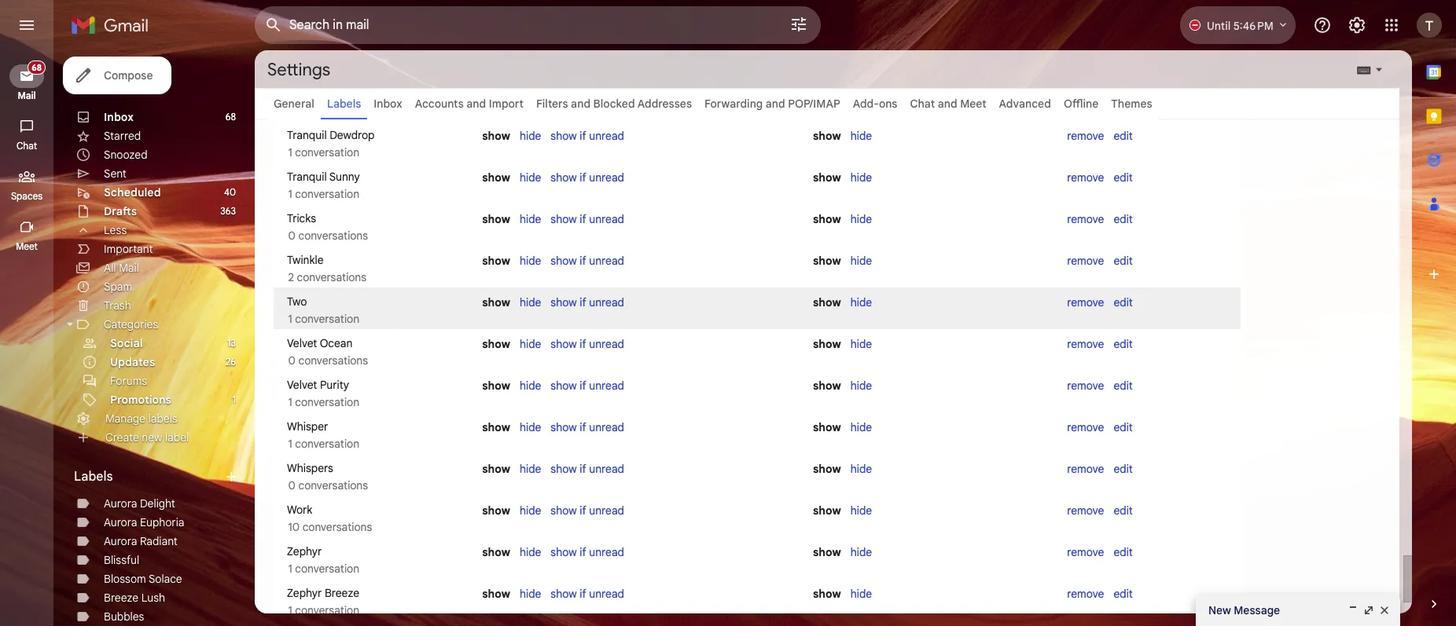 Task type: locate. For each thing, give the bounding box(es) containing it.
11 edit from the top
[[1114, 546, 1133, 560]]

if
[[580, 129, 586, 143], [580, 171, 586, 185], [580, 212, 586, 226], [580, 254, 586, 268], [580, 296, 586, 310], [580, 337, 586, 351], [580, 379, 586, 393], [580, 421, 586, 435], [580, 462, 586, 476], [580, 504, 586, 518], [580, 546, 586, 560], [580, 587, 586, 601]]

labels
[[148, 412, 177, 426]]

updates link
[[110, 355, 155, 370]]

1 zephyr from the top
[[287, 545, 322, 559]]

9 show if unread from the top
[[551, 462, 624, 476]]

new
[[142, 431, 162, 445]]

1 horizontal spatial meet
[[960, 97, 986, 111]]

68 inside navigation
[[32, 62, 42, 73]]

6 conversation from the top
[[295, 562, 359, 576]]

conversations down whispers
[[298, 479, 368, 493]]

0 horizontal spatial 68
[[32, 62, 42, 73]]

breeze up bubbles
[[104, 591, 138, 605]]

compose button
[[63, 57, 172, 94]]

0 down whispers
[[288, 479, 296, 493]]

if for whispers 0 conversations
[[580, 462, 586, 476]]

6 edit from the top
[[1114, 337, 1133, 351]]

velvet for conversation
[[287, 378, 317, 392]]

68 left general link
[[225, 111, 236, 123]]

0 horizontal spatial inbox link
[[104, 110, 134, 124]]

7 edit link from the top
[[1114, 379, 1133, 393]]

4 show if unread from the top
[[551, 254, 624, 268]]

3 conversation from the top
[[295, 312, 359, 326]]

Search in mail text field
[[289, 17, 745, 33]]

settings
[[267, 59, 330, 80]]

advanced search options image
[[783, 9, 815, 40]]

main menu image
[[17, 16, 36, 35]]

1 inside the whisper 1 conversation
[[288, 437, 292, 451]]

velvet inside velvet ocean 0 conversations
[[287, 337, 317, 351]]

show if unread for work 10 conversations
[[551, 504, 624, 518]]

tranquil
[[287, 128, 327, 142], [287, 170, 327, 184]]

1 vertical spatial aurora
[[104, 516, 137, 530]]

accounts and import link
[[415, 97, 524, 111]]

7 show if unread from the top
[[551, 379, 624, 393]]

9 show if unread link from the top
[[551, 462, 624, 476]]

remove for tranquil sunny 1 conversation
[[1067, 171, 1104, 185]]

10 if from the top
[[580, 504, 586, 518]]

all mail
[[104, 261, 139, 275]]

compose
[[104, 68, 153, 83]]

6 remove from the top
[[1067, 337, 1104, 351]]

edit for tranquil dewdrop 1 conversation
[[1114, 129, 1133, 143]]

whisper 1 conversation
[[285, 420, 359, 451]]

68 up mail heading
[[32, 62, 42, 73]]

unread for velvet ocean 0 conversations
[[589, 337, 624, 351]]

remove for velvet ocean 0 conversations
[[1067, 337, 1104, 351]]

9 remove from the top
[[1067, 462, 1104, 476]]

7 show if unread link from the top
[[551, 379, 624, 393]]

remove for zephyr breeze 1 conversation
[[1067, 587, 1104, 601]]

0 horizontal spatial meet
[[16, 241, 38, 252]]

0 vertical spatial meet
[[960, 97, 986, 111]]

0 up velvet purity 1 conversation
[[288, 354, 296, 368]]

1 conversation from the top
[[295, 145, 359, 160]]

tranquil inside tranquil dewdrop 1 conversation
[[287, 128, 327, 142]]

trash
[[104, 299, 131, 313]]

conversation up zephyr breeze 1 conversation
[[295, 562, 359, 576]]

1 horizontal spatial 68
[[225, 111, 236, 123]]

unread for work 10 conversations
[[589, 504, 624, 518]]

show if unread link for zephyr breeze 1 conversation
[[551, 587, 624, 601]]

edit link for tranquil dewdrop 1 conversation
[[1114, 129, 1133, 143]]

and left pop/imap
[[766, 97, 785, 111]]

meet heading
[[0, 241, 53, 253]]

1 edit link from the top
[[1114, 129, 1133, 143]]

0 vertical spatial zephyr
[[287, 545, 322, 559]]

breeze down zephyr 1 conversation
[[325, 587, 359, 601]]

2 0 from the top
[[288, 354, 296, 368]]

10 edit link from the top
[[1114, 504, 1133, 518]]

11 if from the top
[[580, 546, 586, 560]]

tranquil inside tranquil sunny 1 conversation
[[287, 170, 327, 184]]

chat for chat
[[16, 140, 37, 152]]

0 vertical spatial 68
[[32, 62, 42, 73]]

unread for zephyr 1 conversation
[[589, 546, 624, 560]]

themes
[[1111, 97, 1152, 111]]

remove for whispers 0 conversations
[[1067, 462, 1104, 476]]

show if unread link for whispers 0 conversations
[[551, 462, 624, 476]]

zephyr
[[287, 545, 322, 559], [287, 587, 322, 601]]

edit for velvet purity 1 conversation
[[1114, 379, 1133, 393]]

blossom solace
[[104, 572, 182, 587]]

1 show if unread link from the top
[[551, 129, 624, 143]]

zephyr down zephyr 1 conversation
[[287, 587, 322, 601]]

conversation inside zephyr breeze 1 conversation
[[295, 604, 359, 618]]

1 down two
[[288, 312, 292, 326]]

1 down the 10
[[288, 562, 292, 576]]

10 remove link from the top
[[1067, 504, 1104, 518]]

5 unread from the top
[[589, 296, 624, 310]]

tricks 0 conversations
[[285, 211, 368, 243]]

2 show if unread link from the top
[[551, 171, 624, 185]]

manage
[[105, 412, 145, 426]]

7 unread from the top
[[589, 379, 624, 393]]

blossom solace link
[[104, 572, 182, 587]]

1 horizontal spatial mail
[[119, 261, 139, 275]]

0 inside velvet ocean 0 conversations
[[288, 354, 296, 368]]

1 and from the left
[[467, 97, 486, 111]]

offline
[[1064, 97, 1099, 111]]

search in mail image
[[259, 11, 288, 39]]

scheduled link
[[104, 186, 161, 200]]

1 tranquil from the top
[[287, 128, 327, 142]]

1 horizontal spatial breeze
[[325, 587, 359, 601]]

chat down mail heading
[[16, 140, 37, 152]]

conversation down sunny
[[295, 187, 359, 201]]

5 show if unread from the top
[[551, 296, 624, 310]]

12 if from the top
[[580, 587, 586, 601]]

show if unread link for work 10 conversations
[[551, 504, 624, 518]]

conversations down ocean
[[298, 354, 368, 368]]

4 show if unread link from the top
[[551, 254, 624, 268]]

velvet left ocean
[[287, 337, 317, 351]]

12 remove link from the top
[[1067, 587, 1104, 601]]

unread for tricks 0 conversations
[[589, 212, 624, 226]]

ocean
[[320, 337, 353, 351]]

1 inside two 1 conversation
[[288, 312, 292, 326]]

6 if from the top
[[580, 337, 586, 351]]

navigation
[[0, 50, 55, 627]]

8 if from the top
[[580, 421, 586, 435]]

conversation down zephyr 1 conversation
[[295, 604, 359, 618]]

and left "import" on the top of page
[[467, 97, 486, 111]]

blocked
[[593, 97, 635, 111]]

show if unread link for velvet ocean 0 conversations
[[551, 337, 624, 351]]

1 remove link from the top
[[1067, 129, 1104, 143]]

meet down spaces 'heading'
[[16, 241, 38, 252]]

1 horizontal spatial chat
[[910, 97, 935, 111]]

5 edit link from the top
[[1114, 296, 1133, 310]]

1 remove from the top
[[1067, 129, 1104, 143]]

0 down tricks
[[288, 229, 296, 243]]

4 edit link from the top
[[1114, 254, 1133, 268]]

if for tricks 0 conversations
[[580, 212, 586, 226]]

9 edit link from the top
[[1114, 462, 1133, 476]]

remove for zephyr 1 conversation
[[1067, 546, 1104, 560]]

conversations up twinkle 2 conversations
[[298, 229, 368, 243]]

meet
[[960, 97, 986, 111], [16, 241, 38, 252]]

filters
[[536, 97, 568, 111]]

1 if from the top
[[580, 129, 586, 143]]

4 edit from the top
[[1114, 254, 1133, 268]]

7 edit from the top
[[1114, 379, 1133, 393]]

inbox up starred link
[[104, 110, 134, 124]]

8 remove link from the top
[[1067, 421, 1104, 435]]

labels down create
[[74, 469, 113, 485]]

0 vertical spatial labels
[[327, 97, 361, 111]]

remove
[[1067, 129, 1104, 143], [1067, 171, 1104, 185], [1067, 212, 1104, 226], [1067, 254, 1104, 268], [1067, 296, 1104, 310], [1067, 337, 1104, 351], [1067, 379, 1104, 393], [1067, 421, 1104, 435], [1067, 462, 1104, 476], [1067, 504, 1104, 518], [1067, 546, 1104, 560], [1067, 587, 1104, 601]]

5 if from the top
[[580, 296, 586, 310]]

1 vertical spatial zephyr
[[287, 587, 322, 601]]

1 vertical spatial mail
[[119, 261, 139, 275]]

5 conversation from the top
[[295, 437, 359, 451]]

aurora up "blissful" link
[[104, 535, 137, 549]]

6 unread from the top
[[589, 337, 624, 351]]

inbox link up starred link
[[104, 110, 134, 124]]

edit link for tricks 0 conversations
[[1114, 212, 1133, 226]]

1 down the whisper
[[288, 437, 292, 451]]

0 horizontal spatial labels
[[74, 469, 113, 485]]

mail heading
[[0, 90, 53, 102]]

3 show if unread link from the top
[[551, 212, 624, 226]]

remove for twinkle 2 conversations
[[1067, 254, 1104, 268]]

68
[[32, 62, 42, 73], [225, 111, 236, 123]]

5 show if unread link from the top
[[551, 296, 624, 310]]

twinkle
[[287, 253, 324, 267]]

purity
[[320, 378, 349, 392]]

1 0 from the top
[[288, 229, 296, 243]]

mail
[[18, 90, 36, 101], [119, 261, 139, 275]]

conversations inside tricks 0 conversations
[[298, 229, 368, 243]]

aurora for aurora euphoria
[[104, 516, 137, 530]]

1 vertical spatial velvet
[[287, 378, 317, 392]]

9 remove link from the top
[[1067, 462, 1104, 476]]

6 show if unread link from the top
[[551, 337, 624, 351]]

velvet for conversations
[[287, 337, 317, 351]]

inbox link right 'labels' link
[[374, 97, 402, 111]]

inbox right 'labels' link
[[374, 97, 402, 111]]

mail down important link
[[119, 261, 139, 275]]

2 conversation from the top
[[295, 187, 359, 201]]

1 up tricks
[[288, 187, 292, 201]]

if for whisper 1 conversation
[[580, 421, 586, 435]]

general
[[274, 97, 314, 111]]

12 show if unread from the top
[[551, 587, 624, 601]]

tranquil down general link
[[287, 128, 327, 142]]

and
[[467, 97, 486, 111], [571, 97, 590, 111], [766, 97, 785, 111], [938, 97, 957, 111]]

show if unread link for tranquil sunny 1 conversation
[[551, 171, 624, 185]]

aurora for aurora radiant
[[104, 535, 137, 549]]

zephyr inside zephyr 1 conversation
[[287, 545, 322, 559]]

edit for tranquil sunny 1 conversation
[[1114, 171, 1133, 185]]

0
[[288, 229, 296, 243], [288, 354, 296, 368], [288, 479, 296, 493]]

1 vertical spatial tranquil
[[287, 170, 327, 184]]

4 if from the top
[[580, 254, 586, 268]]

aurora euphoria link
[[104, 516, 184, 530]]

conversations
[[298, 229, 368, 243], [297, 270, 366, 285], [298, 354, 368, 368], [298, 479, 368, 493], [302, 520, 372, 535]]

6 show if unread from the top
[[551, 337, 624, 351]]

8 show if unread link from the top
[[551, 421, 624, 435]]

important
[[104, 242, 153, 256]]

aurora delight
[[104, 497, 175, 511]]

1 horizontal spatial labels
[[327, 97, 361, 111]]

chat inside heading
[[16, 140, 37, 152]]

velvet
[[287, 337, 317, 351], [287, 378, 317, 392]]

8 unread from the top
[[589, 421, 624, 435]]

10 remove from the top
[[1067, 504, 1104, 518]]

10
[[288, 520, 300, 535]]

0 vertical spatial aurora
[[104, 497, 137, 511]]

12 show if unread link from the top
[[551, 587, 624, 601]]

0 vertical spatial chat
[[910, 97, 935, 111]]

2 unread from the top
[[589, 171, 624, 185]]

blissful
[[104, 554, 139, 568]]

26
[[226, 356, 236, 368]]

1 down zephyr 1 conversation
[[288, 604, 292, 618]]

edit link for whispers 0 conversations
[[1114, 462, 1133, 476]]

1 unread from the top
[[589, 129, 624, 143]]

0 vertical spatial tranquil
[[287, 128, 327, 142]]

1 vertical spatial 0
[[288, 354, 296, 368]]

accounts
[[415, 97, 464, 111]]

10 show if unread from the top
[[551, 504, 624, 518]]

4 unread from the top
[[589, 254, 624, 268]]

1 velvet from the top
[[287, 337, 317, 351]]

conversations down twinkle
[[297, 270, 366, 285]]

chat right ons
[[910, 97, 935, 111]]

0 horizontal spatial chat
[[16, 140, 37, 152]]

tranquil for tranquil dewdrop
[[287, 128, 327, 142]]

updates
[[110, 355, 155, 370]]

4 conversation from the top
[[295, 395, 359, 410]]

2 vertical spatial 0
[[288, 479, 296, 493]]

3 aurora from the top
[[104, 535, 137, 549]]

conversations inside whispers 0 conversations
[[298, 479, 368, 493]]

1 vertical spatial chat
[[16, 140, 37, 152]]

2 if from the top
[[580, 171, 586, 185]]

conversation down the whisper
[[295, 437, 359, 451]]

12 remove from the top
[[1067, 587, 1104, 601]]

10 show if unread link from the top
[[551, 504, 624, 518]]

3 show if unread from the top
[[551, 212, 624, 226]]

11 show if unread link from the top
[[551, 546, 624, 560]]

remove link for work 10 conversations
[[1067, 504, 1104, 518]]

conversations inside velvet ocean 0 conversations
[[298, 354, 368, 368]]

2 remove link from the top
[[1067, 171, 1104, 185]]

select input tool image
[[1374, 63, 1384, 75]]

conversation inside zephyr 1 conversation
[[295, 562, 359, 576]]

unread for whispers 0 conversations
[[589, 462, 624, 476]]

conversation inside velvet purity 1 conversation
[[295, 395, 359, 410]]

spam link
[[104, 280, 132, 294]]

pop out image
[[1363, 605, 1375, 617]]

7 conversation from the top
[[295, 604, 359, 618]]

conversations inside work 10 conversations
[[302, 520, 372, 535]]

conversations inside twinkle 2 conversations
[[297, 270, 366, 285]]

11 remove from the top
[[1067, 546, 1104, 560]]

if for velvet ocean 0 conversations
[[580, 337, 586, 351]]

remove link
[[1067, 129, 1104, 143], [1067, 171, 1104, 185], [1067, 212, 1104, 226], [1067, 254, 1104, 268], [1067, 296, 1104, 310], [1067, 337, 1104, 351], [1067, 379, 1104, 393], [1067, 421, 1104, 435], [1067, 462, 1104, 476], [1067, 504, 1104, 518], [1067, 546, 1104, 560], [1067, 587, 1104, 601]]

1 up tranquil sunny 1 conversation
[[288, 145, 292, 160]]

velvet inside velvet purity 1 conversation
[[287, 378, 317, 392]]

zephyr breeze 1 conversation
[[285, 587, 359, 618]]

10 unread from the top
[[589, 504, 624, 518]]

2 zephyr from the top
[[287, 587, 322, 601]]

1 down 26
[[232, 394, 236, 406]]

1 vertical spatial meet
[[16, 241, 38, 252]]

4 remove link from the top
[[1067, 254, 1104, 268]]

unread for tranquil sunny 1 conversation
[[589, 171, 624, 185]]

conversation inside tranquil dewdrop 1 conversation
[[295, 145, 359, 160]]

edit link for two 1 conversation
[[1114, 296, 1133, 310]]

0 inside whispers 0 conversations
[[288, 479, 296, 493]]

edit for work 10 conversations
[[1114, 504, 1133, 518]]

forwarding
[[705, 97, 763, 111]]

4 remove from the top
[[1067, 254, 1104, 268]]

ons
[[879, 97, 897, 111]]

edit link for whisper 1 conversation
[[1114, 421, 1133, 435]]

forums
[[110, 374, 147, 388]]

remove link for velvet ocean 0 conversations
[[1067, 337, 1104, 351]]

6 edit link from the top
[[1114, 337, 1133, 351]]

show if unread for tricks 0 conversations
[[551, 212, 624, 226]]

9 if from the top
[[580, 462, 586, 476]]

2 edit link from the top
[[1114, 171, 1133, 185]]

8 edit from the top
[[1114, 421, 1133, 435]]

pop/imap
[[788, 97, 840, 111]]

zephyr for conversation
[[287, 545, 322, 559]]

drafts link
[[104, 204, 137, 219]]

and right ons
[[938, 97, 957, 111]]

edit link for twinkle 2 conversations
[[1114, 254, 1133, 268]]

labels heading
[[74, 469, 223, 485]]

inbox
[[374, 97, 402, 111], [104, 110, 134, 124]]

11 edit link from the top
[[1114, 546, 1133, 560]]

11 show if unread from the top
[[551, 546, 624, 560]]

2 aurora from the top
[[104, 516, 137, 530]]

and for chat
[[938, 97, 957, 111]]

12 edit from the top
[[1114, 587, 1133, 601]]

zephyr inside zephyr breeze 1 conversation
[[287, 587, 322, 601]]

12 unread from the top
[[589, 587, 624, 601]]

tranquil left sunny
[[287, 170, 327, 184]]

show if unread for zephyr breeze 1 conversation
[[551, 587, 624, 601]]

edit
[[1114, 129, 1133, 143], [1114, 171, 1133, 185], [1114, 212, 1133, 226], [1114, 254, 1133, 268], [1114, 296, 1133, 310], [1114, 337, 1133, 351], [1114, 379, 1133, 393], [1114, 421, 1133, 435], [1114, 462, 1133, 476], [1114, 504, 1133, 518], [1114, 546, 1133, 560], [1114, 587, 1133, 601]]

40
[[224, 186, 236, 198]]

navigation containing mail
[[0, 50, 55, 627]]

0 vertical spatial mail
[[18, 90, 36, 101]]

2 velvet from the top
[[287, 378, 317, 392]]

remove link for whisper 1 conversation
[[1067, 421, 1104, 435]]

forwarding and pop/imap link
[[705, 97, 840, 111]]

show if unread for velvet purity 1 conversation
[[551, 379, 624, 393]]

2 and from the left
[[571, 97, 590, 111]]

and for forwarding
[[766, 97, 785, 111]]

0 vertical spatial 0
[[288, 229, 296, 243]]

2 show if unread from the top
[[551, 171, 624, 185]]

conversation up sunny
[[295, 145, 359, 160]]

1 up the whisper
[[288, 395, 292, 410]]

0 inside tricks 0 conversations
[[288, 229, 296, 243]]

6 remove link from the top
[[1067, 337, 1104, 351]]

conversation inside the whisper 1 conversation
[[295, 437, 359, 451]]

8 edit link from the top
[[1114, 421, 1133, 435]]

7 if from the top
[[580, 379, 586, 393]]

velvet left purity
[[287, 378, 317, 392]]

labels up dewdrop
[[327, 97, 361, 111]]

2 tranquil from the top
[[287, 170, 327, 184]]

7 remove link from the top
[[1067, 379, 1104, 393]]

aurora radiant
[[104, 535, 178, 549]]

1 inside tranquil sunny 1 conversation
[[288, 187, 292, 201]]

aurora up aurora euphoria
[[104, 497, 137, 511]]

if for velvet purity 1 conversation
[[580, 379, 586, 393]]

message
[[1234, 604, 1280, 618]]

conversations up zephyr 1 conversation
[[302, 520, 372, 535]]

9 unread from the top
[[589, 462, 624, 476]]

conversations for work
[[302, 520, 372, 535]]

aurora down aurora delight
[[104, 516, 137, 530]]

3 edit link from the top
[[1114, 212, 1133, 226]]

1 vertical spatial labels
[[74, 469, 113, 485]]

zephyr down the 10
[[287, 545, 322, 559]]

1 inside zephyr breeze 1 conversation
[[288, 604, 292, 618]]

and for filters
[[571, 97, 590, 111]]

inbox link
[[374, 97, 402, 111], [104, 110, 134, 124]]

0 horizontal spatial mail
[[18, 90, 36, 101]]

unread for zephyr breeze 1 conversation
[[589, 587, 624, 601]]

work 10 conversations
[[285, 503, 372, 535]]

9 edit from the top
[[1114, 462, 1133, 476]]

dewdrop
[[330, 128, 375, 142]]

1
[[288, 145, 292, 160], [288, 187, 292, 201], [288, 312, 292, 326], [232, 394, 236, 406], [288, 395, 292, 410], [288, 437, 292, 451], [288, 562, 292, 576], [288, 604, 292, 618]]

edit for two 1 conversation
[[1114, 296, 1133, 310]]

conversations for whispers
[[298, 479, 368, 493]]

chat and meet
[[910, 97, 986, 111]]

1 inside tranquil dewdrop 1 conversation
[[288, 145, 292, 160]]

5 remove from the top
[[1067, 296, 1104, 310]]

unread
[[589, 129, 624, 143], [589, 171, 624, 185], [589, 212, 624, 226], [589, 254, 624, 268], [589, 296, 624, 310], [589, 337, 624, 351], [589, 379, 624, 393], [589, 421, 624, 435], [589, 462, 624, 476], [589, 504, 624, 518], [589, 546, 624, 560], [589, 587, 624, 601]]

conversation up ocean
[[295, 312, 359, 326]]

2 vertical spatial aurora
[[104, 535, 137, 549]]

aurora radiant link
[[104, 535, 178, 549]]

0 vertical spatial velvet
[[287, 337, 317, 351]]

tab list
[[1412, 50, 1456, 570]]

0 horizontal spatial inbox
[[104, 110, 134, 124]]

hide link
[[520, 129, 541, 143], [850, 129, 872, 143], [520, 171, 541, 185], [850, 171, 872, 185], [520, 212, 541, 226], [850, 212, 872, 226], [520, 254, 541, 268], [850, 254, 872, 268], [520, 296, 541, 310], [850, 296, 872, 310], [520, 337, 541, 351], [850, 337, 872, 351], [520, 379, 541, 393], [850, 379, 872, 393], [520, 421, 541, 435], [850, 421, 872, 435], [520, 462, 541, 476], [850, 462, 872, 476], [520, 504, 541, 518], [850, 504, 872, 518], [520, 546, 541, 560], [850, 546, 872, 560], [520, 587, 541, 601], [850, 587, 872, 601]]

2
[[288, 270, 294, 285]]

1 inside velvet purity 1 conversation
[[288, 395, 292, 410]]

1 aurora from the top
[[104, 497, 137, 511]]

meet left 'advanced' link
[[960, 97, 986, 111]]

mail down the 68 link
[[18, 90, 36, 101]]

two
[[287, 295, 307, 309]]

12 edit link from the top
[[1114, 587, 1133, 601]]

edit link for zephyr breeze 1 conversation
[[1114, 587, 1133, 601]]

and right filters
[[571, 97, 590, 111]]

conversation down purity
[[295, 395, 359, 410]]

8 show if unread from the top
[[551, 421, 624, 435]]

create
[[105, 431, 139, 445]]



Task type: vqa. For each thing, say whether or not it's contained in the screenshot.
leftmost Me
no



Task type: describe. For each thing, give the bounding box(es) containing it.
chat heading
[[0, 140, 53, 153]]

sunny
[[329, 170, 360, 184]]

label
[[165, 431, 189, 445]]

Search in mail search field
[[255, 6, 821, 44]]

0 horizontal spatial breeze
[[104, 591, 138, 605]]

0 for tricks 0 conversations
[[288, 229, 296, 243]]

13
[[227, 337, 236, 349]]

show if unread for tranquil dewdrop 1 conversation
[[551, 129, 624, 143]]

remove for tranquil dewdrop 1 conversation
[[1067, 129, 1104, 143]]

edit link for work 10 conversations
[[1114, 504, 1133, 518]]

remove link for zephyr 1 conversation
[[1067, 546, 1104, 560]]

edit link for tranquil sunny 1 conversation
[[1114, 171, 1133, 185]]

categories
[[104, 318, 158, 332]]

promotions
[[110, 393, 171, 407]]

unread for velvet purity 1 conversation
[[589, 379, 624, 393]]

whispers 0 conversations
[[285, 462, 368, 493]]

show if unread for whispers 0 conversations
[[551, 462, 624, 476]]

363
[[220, 205, 236, 217]]

aurora delight link
[[104, 497, 175, 511]]

remove link for zephyr breeze 1 conversation
[[1067, 587, 1104, 601]]

tranquil sunny 1 conversation
[[285, 170, 360, 201]]

manage labels link
[[105, 412, 177, 426]]

trash link
[[104, 299, 131, 313]]

velvet purity 1 conversation
[[285, 378, 359, 410]]

1 vertical spatial 68
[[225, 111, 236, 123]]

show if unread for tranquil sunny 1 conversation
[[551, 171, 624, 185]]

accounts and import
[[415, 97, 524, 111]]

delight
[[140, 497, 175, 511]]

if for zephyr breeze 1 conversation
[[580, 587, 586, 601]]

aurora euphoria
[[104, 516, 184, 530]]

edit link for zephyr 1 conversation
[[1114, 546, 1133, 560]]

tranquil dewdrop 1 conversation
[[285, 128, 375, 160]]

conversations for tricks
[[298, 229, 368, 243]]

remove for work 10 conversations
[[1067, 504, 1104, 518]]

work
[[287, 503, 312, 517]]

remove link for tricks 0 conversations
[[1067, 212, 1104, 226]]

all
[[104, 261, 116, 275]]

bubbles link
[[104, 610, 144, 624]]

snoozed
[[104, 148, 148, 162]]

velvet ocean 0 conversations
[[285, 337, 368, 368]]

edit for velvet ocean 0 conversations
[[1114, 337, 1133, 351]]

remove for whisper 1 conversation
[[1067, 421, 1104, 435]]

conversation inside tranquil sunny 1 conversation
[[295, 187, 359, 201]]

sent
[[104, 167, 127, 181]]

sent link
[[104, 167, 127, 181]]

conversations for twinkle
[[297, 270, 366, 285]]

add-
[[853, 97, 879, 111]]

tricks
[[287, 211, 316, 226]]

if for work 10 conversations
[[580, 504, 586, 518]]

unread for twinkle 2 conversations
[[589, 254, 624, 268]]

blissful link
[[104, 554, 139, 568]]

zephyr 1 conversation
[[285, 545, 359, 576]]

edit for zephyr 1 conversation
[[1114, 546, 1133, 560]]

1 horizontal spatial inbox
[[374, 97, 402, 111]]

import
[[489, 97, 524, 111]]

breeze lush
[[104, 591, 165, 605]]

if for tranquil dewdrop 1 conversation
[[580, 129, 586, 143]]

breeze lush link
[[104, 591, 165, 605]]

unread for tranquil dewdrop 1 conversation
[[589, 129, 624, 143]]

remove for tricks 0 conversations
[[1067, 212, 1104, 226]]

aurora for aurora delight
[[104, 497, 137, 511]]

social
[[110, 337, 143, 351]]

gmail image
[[71, 9, 156, 41]]

whisper
[[287, 420, 328, 434]]

settings image
[[1348, 16, 1366, 35]]

less
[[104, 223, 127, 237]]

edit link for velvet purity 1 conversation
[[1114, 379, 1133, 393]]

spam
[[104, 280, 132, 294]]

breeze inside zephyr breeze 1 conversation
[[325, 587, 359, 601]]

create new label link
[[105, 431, 189, 445]]

themes link
[[1111, 97, 1152, 111]]

show if unread link for two 1 conversation
[[551, 296, 624, 310]]

general link
[[274, 97, 314, 111]]

mail inside heading
[[18, 90, 36, 101]]

if for two 1 conversation
[[580, 296, 586, 310]]

add-ons link
[[853, 97, 897, 111]]

show if unread for zephyr 1 conversation
[[551, 546, 624, 560]]

edit for whisper 1 conversation
[[1114, 421, 1133, 435]]

show if unread link for tranquil dewdrop 1 conversation
[[551, 129, 624, 143]]

unread for two 1 conversation
[[589, 296, 624, 310]]

remove link for velvet purity 1 conversation
[[1067, 379, 1104, 393]]

filters and blocked addresses
[[536, 97, 692, 111]]

1 inside zephyr 1 conversation
[[288, 562, 292, 576]]

1 horizontal spatial inbox link
[[374, 97, 402, 111]]

remove link for twinkle 2 conversations
[[1067, 254, 1104, 268]]

categories link
[[104, 318, 158, 332]]

show if unread for two 1 conversation
[[551, 296, 624, 310]]

snoozed link
[[104, 148, 148, 162]]

tranquil for tranquil sunny
[[287, 170, 327, 184]]

twinkle 2 conversations
[[285, 253, 366, 285]]

remove for two 1 conversation
[[1067, 296, 1104, 310]]

meet inside meet "heading"
[[16, 241, 38, 252]]

show if unread link for tricks 0 conversations
[[551, 212, 624, 226]]

addresses
[[637, 97, 692, 111]]

show if unread link for twinkle 2 conversations
[[551, 254, 624, 268]]

show if unread link for velvet purity 1 conversation
[[551, 379, 624, 393]]

and for accounts
[[467, 97, 486, 111]]

forwarding and pop/imap
[[705, 97, 840, 111]]

if for twinkle 2 conversations
[[580, 254, 586, 268]]

offline link
[[1064, 97, 1099, 111]]

remove link for tranquil sunny 1 conversation
[[1067, 171, 1104, 185]]

show if unread for whisper 1 conversation
[[551, 421, 624, 435]]

blossom
[[104, 572, 146, 587]]

new
[[1208, 604, 1231, 618]]

promotions link
[[110, 393, 171, 407]]

if for zephyr 1 conversation
[[580, 546, 586, 560]]

edit link for velvet ocean 0 conversations
[[1114, 337, 1133, 351]]

all mail link
[[104, 261, 139, 275]]

remove link for tranquil dewdrop 1 conversation
[[1067, 129, 1104, 143]]

show if unread link for zephyr 1 conversation
[[551, 546, 624, 560]]

filters and blocked addresses link
[[536, 97, 692, 111]]

68 link
[[9, 61, 46, 88]]

advanced
[[999, 97, 1051, 111]]

if for tranquil sunny 1 conversation
[[580, 171, 586, 185]]

show if unread for velvet ocean 0 conversations
[[551, 337, 624, 351]]

minimize image
[[1347, 605, 1359, 617]]

two 1 conversation
[[285, 295, 359, 326]]

edit for whispers 0 conversations
[[1114, 462, 1133, 476]]

show if unread link for whisper 1 conversation
[[551, 421, 624, 435]]

0 for whispers 0 conversations
[[288, 479, 296, 493]]

chat for chat and meet
[[910, 97, 935, 111]]

forums link
[[110, 374, 147, 388]]

lush
[[141, 591, 165, 605]]

remove link for two 1 conversation
[[1067, 296, 1104, 310]]

whispers
[[287, 462, 333, 476]]

unread for whisper 1 conversation
[[589, 421, 624, 435]]

remove for velvet purity 1 conversation
[[1067, 379, 1104, 393]]

labels for labels heading
[[74, 469, 113, 485]]

edit for tricks 0 conversations
[[1114, 212, 1133, 226]]

advanced link
[[999, 97, 1051, 111]]

drafts
[[104, 204, 137, 219]]

support image
[[1313, 16, 1332, 35]]

chat and meet link
[[910, 97, 986, 111]]

zephyr for 1
[[287, 587, 322, 601]]

labels link
[[327, 97, 361, 111]]

social link
[[110, 337, 143, 351]]

edit for zephyr breeze 1 conversation
[[1114, 587, 1133, 601]]

new message
[[1208, 604, 1280, 618]]

edit for twinkle 2 conversations
[[1114, 254, 1133, 268]]

radiant
[[140, 535, 178, 549]]

labels for 'labels' link
[[327, 97, 361, 111]]

conversation inside two 1 conversation
[[295, 312, 359, 326]]

spaces heading
[[0, 190, 53, 203]]

show if unread for twinkle 2 conversations
[[551, 254, 624, 268]]

close image
[[1378, 605, 1391, 617]]

bubbles
[[104, 610, 144, 624]]

starred
[[104, 129, 141, 143]]



